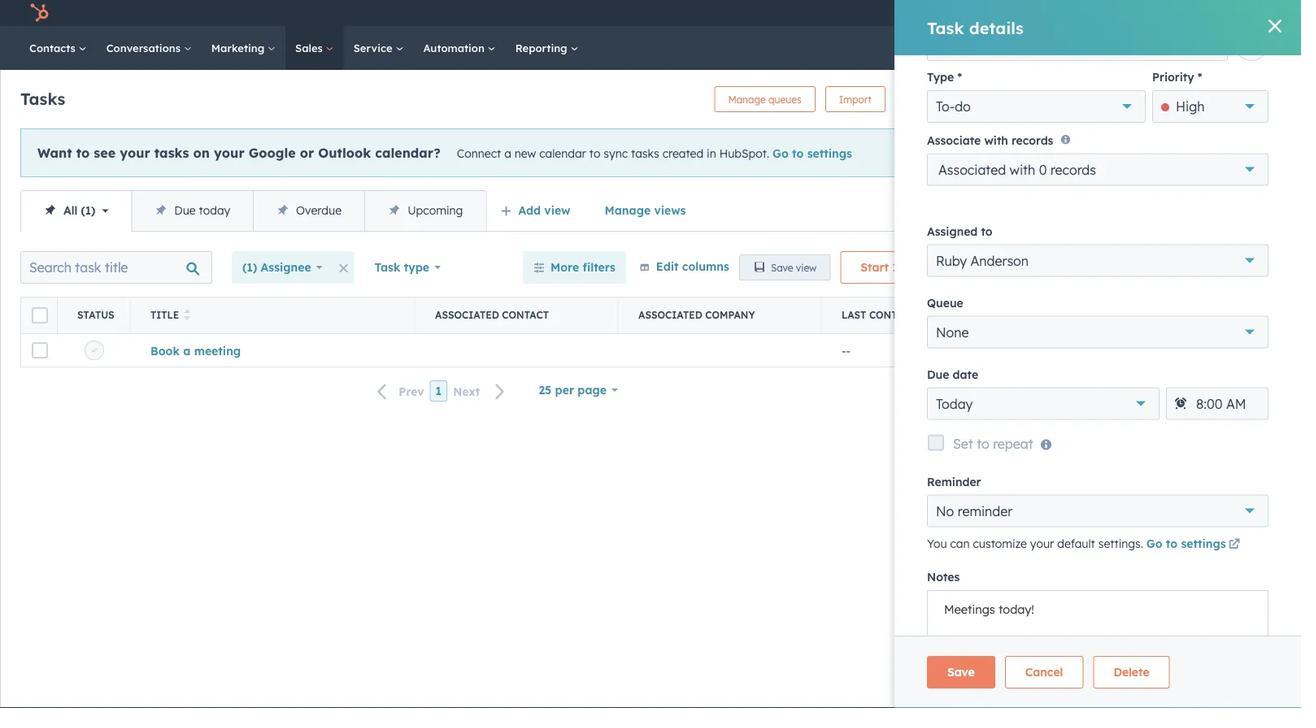 Task type: describe. For each thing, give the bounding box(es) containing it.
1 inside pagination "navigation"
[[436, 384, 442, 398]]

do
[[955, 98, 971, 115]]

manage views link
[[594, 194, 697, 227]]

task type
[[375, 260, 429, 275]]

manage queues
[[728, 93, 802, 105]]

manage for manage views
[[605, 203, 651, 218]]

0 vertical spatial 1
[[85, 203, 91, 218]]

pagination navigation
[[368, 381, 515, 402]]

contacts link
[[20, 26, 97, 70]]

top
[[1132, 390, 1150, 405]]

marketplaces image
[[1065, 7, 1080, 22]]

(1) assignee button
[[232, 251, 333, 284]]

manage for manage queues
[[728, 93, 766, 105]]

today
[[199, 203, 230, 218]]

by
[[1226, 123, 1242, 139]]

create task link
[[896, 86, 976, 112]]

press to sort. image for last contacted
[[935, 309, 941, 320]]

associated with 0 records button
[[927, 153, 1269, 186]]

0
[[1039, 161, 1047, 178]]

title
[[150, 309, 179, 321]]

track
[[1009, 410, 1036, 424]]

0 vertical spatial of
[[1154, 390, 1165, 405]]

press to sort. element for title
[[184, 309, 190, 322]]

settings.
[[1099, 536, 1144, 551]]

schedule,
[[1081, 410, 1131, 424]]

stay
[[1090, 390, 1112, 405]]

HH:MM text field
[[1166, 387, 1269, 420]]

settings inside want to see your tasks on your google or outlook calendar? alert
[[807, 146, 852, 160]]

25
[[539, 383, 552, 397]]

to-do button
[[927, 90, 1146, 123]]

customize
[[973, 536, 1027, 551]]

sales link
[[286, 26, 344, 70]]

--
[[842, 343, 851, 358]]

queue
[[927, 296, 964, 310]]

with for associated
[[1010, 161, 1036, 178]]

task status: not completed image
[[91, 348, 98, 354]]

upgrade image
[[960, 7, 974, 22]]

on inside want to see your tasks on your google or outlook calendar? alert
[[193, 144, 210, 161]]

in inside want to see your tasks on your google or outlook calendar? alert
[[707, 146, 716, 160]]

set
[[953, 435, 973, 452]]

save view
[[771, 262, 817, 274]]

2 - from the left
[[846, 343, 851, 358]]

page
[[578, 383, 607, 397]]

overdue
[[296, 203, 342, 218]]

this
[[1031, 123, 1058, 139]]

hubspot image
[[29, 3, 49, 23]]

contact
[[502, 309, 549, 321]]

automation link
[[414, 26, 506, 70]]

navigation containing all
[[20, 190, 487, 232]]

no reminder button
[[927, 495, 1269, 527]]

search image
[[1267, 42, 1279, 54]]

more
[[551, 260, 579, 275]]

view for save view
[[796, 262, 817, 274]]

add view button
[[490, 194, 584, 227]]

repeat
[[993, 435, 1033, 452]]

task for task details
[[927, 17, 964, 38]]

delete
[[1114, 665, 1150, 680]]

queues
[[769, 93, 802, 105]]

tasks
[[20, 88, 65, 109]]

due date
[[927, 367, 979, 381]]

to for assigned
[[981, 224, 993, 238]]

0 horizontal spatial tasks
[[154, 144, 189, 161]]

calling icon image
[[1031, 6, 1046, 21]]

add
[[518, 203, 541, 218]]

(
[[81, 203, 85, 218]]

filters
[[583, 260, 616, 275]]

your right see
[[120, 144, 150, 161]]

now you can stay on top of your daily work, keep track of your schedule, and manage your leads all in one place.
[[1009, 390, 1289, 444]]

per
[[555, 383, 574, 397]]

keep
[[1256, 390, 1281, 405]]

ruby anderson image
[[1188, 6, 1203, 20]]

google
[[249, 144, 296, 161]]

type
[[927, 70, 954, 84]]

you
[[927, 536, 947, 551]]

assigned
[[927, 224, 978, 238]]

task type button
[[364, 251, 451, 284]]

settings image
[[1127, 7, 1141, 22]]

assignee
[[261, 260, 311, 275]]

1 - from the left
[[842, 343, 846, 358]]

service
[[354, 41, 396, 54]]

manage views
[[605, 203, 686, 218]]

calendar?
[[375, 144, 441, 161]]

your up manage on the right bottom of page
[[1168, 390, 1192, 405]]

status column header
[[58, 298, 131, 333]]

to right hubspot.
[[792, 146, 804, 160]]

edit columns
[[656, 259, 730, 273]]

replaced
[[1165, 123, 1222, 139]]

high
[[1176, 98, 1205, 115]]

book a meeting button
[[150, 343, 241, 358]]

link opens in a new window image
[[1229, 535, 1240, 555]]

press to sort. image for title
[[184, 309, 190, 320]]

place.
[[1145, 429, 1176, 444]]

associated with 0 records
[[939, 161, 1096, 178]]

set to repeat
[[953, 435, 1033, 452]]

(1) assignee
[[242, 260, 311, 275]]

leads
[[1233, 410, 1261, 424]]

your down daily
[[1205, 410, 1229, 424]]

want to see your tasks on your google or outlook calendar? alert
[[20, 129, 976, 177]]

high button
[[1153, 90, 1269, 123]]

hubspot link
[[20, 3, 61, 23]]

save button
[[927, 656, 995, 689]]

today
[[936, 396, 973, 412]]

created
[[663, 146, 704, 160]]

this panel has been replaced by the prospecting workspace
[[1031, 123, 1267, 155]]

you
[[1044, 390, 1064, 405]]

prev
[[399, 384, 424, 398]]

columns
[[682, 259, 730, 273]]

press to sort. element for last contacted
[[935, 309, 941, 322]]

1 button
[[430, 381, 448, 402]]

contacts
[[29, 41, 79, 54]]

a for book
[[183, 343, 191, 358]]

go to settings link for you can customize your default settings.
[[1147, 535, 1243, 555]]

been
[[1129, 123, 1161, 139]]

edit columns button
[[639, 257, 730, 277]]

import link
[[825, 86, 886, 112]]

task inside banner
[[943, 93, 962, 105]]

associated contact
[[435, 309, 549, 321]]

meeting
[[194, 343, 241, 358]]

associated for associated contact
[[435, 309, 499, 321]]

cancel
[[1026, 665, 1063, 680]]



Task type: locate. For each thing, give the bounding box(es) containing it.
task inside button
[[902, 260, 926, 275]]

1 horizontal spatial go to settings link
[[1147, 535, 1243, 555]]

go to settings
[[1147, 536, 1226, 551]]

task details
[[927, 17, 1024, 38]]

search button
[[1259, 34, 1287, 62]]

associate
[[927, 133, 981, 147]]

to for want
[[76, 144, 90, 161]]

help button
[[1093, 0, 1121, 26]]

1 horizontal spatial save
[[948, 665, 975, 680]]

0 horizontal spatial in
[[707, 146, 716, 160]]

0 horizontal spatial press to sort. element
[[184, 309, 190, 322]]

workspace
[[1153, 139, 1226, 155]]

1 horizontal spatial 1
[[436, 384, 442, 398]]

0 horizontal spatial task
[[902, 260, 926, 275]]

book a meeting
[[150, 343, 241, 358]]

associated for associated company
[[639, 309, 703, 321]]

to for go
[[1166, 536, 1178, 551]]

manage
[[728, 93, 766, 105], [605, 203, 651, 218]]

records inside popup button
[[1051, 161, 1096, 178]]

1 horizontal spatial associated
[[639, 309, 703, 321]]

with left 0
[[1010, 161, 1036, 178]]

a for connect
[[504, 146, 511, 160]]

1 vertical spatial 1
[[892, 260, 898, 275]]

to left 'sync'
[[590, 146, 601, 160]]

none button
[[927, 316, 1269, 348]]

go right hubspot.
[[773, 146, 789, 160]]

save right the "columns"
[[771, 262, 793, 274]]

associated company column header
[[619, 298, 822, 333]]

press to sort. element up none
[[935, 309, 941, 322]]

outlook
[[318, 144, 371, 161]]

0 horizontal spatial go
[[773, 146, 789, 160]]

prev button
[[368, 381, 430, 402]]

Book a meeting text field
[[927, 27, 1228, 61]]

with inside popup button
[[1010, 161, 1036, 178]]

0 vertical spatial settings
[[807, 146, 852, 160]]

marketing link
[[202, 26, 286, 70]]

book
[[150, 343, 180, 358]]

0 horizontal spatial associated
[[435, 309, 499, 321]]

press to sort. image up none
[[935, 309, 941, 320]]

tasks up due today link
[[154, 144, 189, 161]]

navigation
[[20, 190, 487, 232]]

anderson
[[971, 252, 1029, 269]]

0 vertical spatial go to settings link
[[773, 146, 852, 160]]

to up ruby anderson
[[981, 224, 993, 238]]

0 vertical spatial records
[[1012, 133, 1054, 147]]

details
[[969, 17, 1024, 38]]

associate with records
[[927, 133, 1054, 147]]

0 vertical spatial with
[[985, 133, 1008, 147]]

your left default
[[1030, 536, 1054, 551]]

1 vertical spatial task
[[375, 260, 400, 275]]

of down you in the bottom right of the page
[[1039, 410, 1050, 424]]

1 vertical spatial go to settings link
[[1147, 535, 1243, 555]]

0 horizontal spatial save
[[771, 262, 793, 274]]

close image
[[1269, 20, 1282, 33]]

1 vertical spatial manage
[[605, 203, 651, 218]]

1 vertical spatial records
[[1051, 161, 1096, 178]]

due today link
[[131, 191, 253, 231]]

1 vertical spatial of
[[1039, 410, 1050, 424]]

settings left link opens in a new window image
[[1181, 536, 1226, 551]]

1 horizontal spatial view
[[796, 262, 817, 274]]

go to settings link down queues
[[773, 146, 852, 160]]

notes
[[927, 570, 960, 584]]

save for save
[[948, 665, 975, 680]]

manage left views on the right top
[[605, 203, 651, 218]]

due date element
[[1166, 387, 1269, 420]]

meetings
[[944, 602, 995, 617]]

panel
[[1062, 123, 1098, 139]]

0 vertical spatial go
[[773, 146, 789, 160]]

1 vertical spatial save
[[948, 665, 975, 680]]

1 vertical spatial due
[[927, 367, 950, 381]]

2 horizontal spatial associated
[[939, 161, 1006, 178]]

manage queues link
[[714, 86, 816, 112]]

connect
[[457, 146, 501, 160]]

manage
[[1158, 410, 1202, 424]]

today button
[[927, 387, 1160, 420]]

0 vertical spatial in
[[707, 146, 716, 160]]

press to sort. image
[[184, 309, 190, 320], [935, 309, 941, 320]]

no
[[936, 503, 954, 519]]

start
[[861, 260, 889, 275]]

1 press to sort. image from the left
[[184, 309, 190, 320]]

in inside now you can stay on top of your daily work, keep track of your schedule, and manage your leads all in one place.
[[1280, 410, 1289, 424]]

task inside task type popup button
[[375, 260, 400, 275]]

view right add
[[544, 203, 571, 218]]

1 vertical spatial in
[[1280, 410, 1289, 424]]

your left google
[[214, 144, 245, 161]]

0 horizontal spatial due
[[174, 203, 196, 218]]

notifications button
[[1147, 0, 1175, 26]]

associated inside popup button
[[939, 161, 1006, 178]]

of
[[1154, 390, 1165, 405], [1039, 410, 1050, 424]]

overdue link
[[253, 191, 365, 231]]

associated contact column header
[[416, 298, 619, 333]]

to left see
[[76, 144, 90, 161]]

associated down close image at right
[[939, 161, 1006, 178]]

1 horizontal spatial in
[[1280, 410, 1289, 424]]

0 vertical spatial save
[[771, 262, 793, 274]]

1 vertical spatial can
[[950, 536, 970, 551]]

manage left queues
[[728, 93, 766, 105]]

1 vertical spatial on
[[1116, 390, 1129, 405]]

go right settings. at the right
[[1147, 536, 1163, 551]]

view inside button
[[796, 262, 817, 274]]

1 vertical spatial go
[[1147, 536, 1163, 551]]

save view button
[[739, 255, 831, 281]]

1 right all
[[85, 203, 91, 218]]

column header
[[21, 298, 58, 333]]

0 vertical spatial can
[[1067, 390, 1086, 405]]

menu
[[958, 0, 1282, 26]]

on inside now you can stay on top of your daily work, keep track of your schedule, and manage your leads all in one place.
[[1116, 390, 1129, 405]]

press to sort. element
[[184, 309, 190, 322], [935, 309, 941, 322]]

see
[[94, 144, 116, 161]]

0 horizontal spatial go to settings link
[[773, 146, 852, 160]]

view inside 'popup button'
[[544, 203, 571, 218]]

notifications image
[[1154, 7, 1169, 22]]

due inside due today link
[[174, 203, 196, 218]]

reminder
[[927, 474, 981, 489]]

0 horizontal spatial with
[[985, 133, 1008, 147]]

1
[[85, 203, 91, 218], [892, 260, 898, 275], [436, 384, 442, 398]]

1 horizontal spatial of
[[1154, 390, 1165, 405]]

now
[[1016, 390, 1041, 405]]

0 horizontal spatial press to sort. image
[[184, 309, 190, 320]]

1 vertical spatial task
[[902, 260, 926, 275]]

save inside save view button
[[771, 262, 793, 274]]

go inside alert
[[773, 146, 789, 160]]

2 horizontal spatial 1
[[892, 260, 898, 275]]

can right the you on the right
[[950, 536, 970, 551]]

0 vertical spatial due
[[174, 203, 196, 218]]

task left type
[[375, 260, 400, 275]]

1 horizontal spatial task
[[943, 93, 962, 105]]

associated company
[[639, 309, 755, 321]]

can inside now you can stay on top of your daily work, keep track of your schedule, and manage your leads all in one place.
[[1067, 390, 1086, 405]]

Search HubSpot search field
[[1073, 34, 1272, 62]]

save inside save button
[[948, 665, 975, 680]]

associated down edit
[[639, 309, 703, 321]]

tasks banner
[[20, 81, 976, 112]]

task for task type
[[375, 260, 400, 275]]

task
[[943, 93, 962, 105], [902, 260, 926, 275]]

1 horizontal spatial go
[[1147, 536, 1163, 551]]

0 vertical spatial view
[[544, 203, 571, 218]]

2 press to sort. image from the left
[[935, 309, 941, 320]]

(1)
[[242, 260, 257, 275]]

1 horizontal spatial press to sort. element
[[935, 309, 941, 322]]

contacted
[[869, 309, 930, 321]]

menu containing self made
[[958, 0, 1282, 26]]

ruby
[[936, 252, 967, 269]]

last
[[842, 309, 867, 321]]

you can customize your default settings.
[[927, 536, 1147, 551]]

today!
[[999, 602, 1035, 617]]

1 press to sort. element from the left
[[184, 309, 190, 322]]

1 horizontal spatial a
[[504, 146, 511, 160]]

1 vertical spatial with
[[1010, 161, 1036, 178]]

save down meetings
[[948, 665, 975, 680]]

want
[[37, 144, 72, 161]]

in right created in the right of the page
[[707, 146, 716, 160]]

a left new in the left of the page
[[504, 146, 511, 160]]

1 horizontal spatial task
[[927, 17, 964, 38]]

1 horizontal spatial on
[[1116, 390, 1129, 405]]

go to settings link for connect a new calendar to sync tasks created in hubspot.
[[773, 146, 852, 160]]

due left today
[[174, 203, 196, 218]]

0 horizontal spatial view
[[544, 203, 571, 218]]

1 horizontal spatial due
[[927, 367, 950, 381]]

save
[[771, 262, 793, 274], [948, 665, 975, 680]]

due for due date
[[927, 367, 950, 381]]

records up 0
[[1012, 133, 1054, 147]]

press to sort. element right title
[[184, 309, 190, 322]]

company
[[705, 309, 755, 321]]

1 horizontal spatial can
[[1067, 390, 1086, 405]]

meetings today!
[[944, 602, 1035, 617]]

on up due today
[[193, 144, 210, 161]]

press to sort. image right title
[[184, 309, 190, 320]]

daily
[[1195, 390, 1221, 405]]

go to settings link right settings. at the right
[[1147, 535, 1243, 555]]

next button
[[448, 381, 515, 402]]

25 per page button
[[528, 374, 629, 407]]

can
[[1067, 390, 1086, 405], [950, 536, 970, 551]]

a right book
[[183, 343, 191, 358]]

go to settings link inside want to see your tasks on your google or outlook calendar? alert
[[773, 146, 852, 160]]

0 horizontal spatial a
[[183, 343, 191, 358]]

1 horizontal spatial press to sort. image
[[935, 309, 941, 320]]

next
[[453, 384, 480, 398]]

)
[[91, 203, 95, 218]]

0 vertical spatial a
[[504, 146, 511, 160]]

reminder
[[958, 503, 1013, 519]]

all
[[1264, 410, 1276, 424]]

reporting
[[515, 41, 571, 54]]

1 right prev
[[436, 384, 442, 398]]

with up associated with 0 records
[[985, 133, 1008, 147]]

of right top at the bottom of page
[[1154, 390, 1165, 405]]

a inside alert
[[504, 146, 511, 160]]

link opens in a new window image
[[1229, 539, 1240, 551]]

associated for associated with 0 records
[[939, 161, 1006, 178]]

upgrade
[[977, 7, 1021, 21]]

associated left contact
[[435, 309, 499, 321]]

no reminder
[[936, 503, 1013, 519]]

0 horizontal spatial on
[[193, 144, 210, 161]]

more filters link
[[523, 251, 626, 284]]

with for associate
[[985, 133, 1008, 147]]

on left top at the bottom of page
[[1116, 390, 1129, 405]]

25 per page
[[539, 383, 607, 397]]

prospecting
[[1072, 139, 1149, 155]]

0 vertical spatial on
[[193, 144, 210, 161]]

or
[[300, 144, 314, 161]]

2 vertical spatial 1
[[436, 384, 442, 398]]

in
[[707, 146, 716, 160], [1280, 410, 1289, 424]]

manage inside tasks banner
[[728, 93, 766, 105]]

1 horizontal spatial with
[[1010, 161, 1036, 178]]

help image
[[1099, 7, 1114, 22]]

to right set
[[977, 435, 990, 452]]

records right 0
[[1051, 161, 1096, 178]]

1 vertical spatial settings
[[1181, 536, 1226, 551]]

task
[[927, 17, 964, 38], [375, 260, 400, 275]]

1 horizontal spatial tasks
[[631, 146, 659, 160]]

records
[[1012, 133, 1054, 147], [1051, 161, 1096, 178]]

view
[[544, 203, 571, 218], [796, 262, 817, 274]]

save for save view
[[771, 262, 793, 274]]

view for add view
[[544, 203, 571, 218]]

tasks
[[154, 144, 189, 161], [631, 146, 659, 160]]

0 vertical spatial manage
[[728, 93, 766, 105]]

can right you in the bottom right of the page
[[1067, 390, 1086, 405]]

has
[[1102, 123, 1125, 139]]

conversations link
[[97, 26, 202, 70]]

in right all
[[1280, 410, 1289, 424]]

0 horizontal spatial can
[[950, 536, 970, 551]]

view left start
[[796, 262, 817, 274]]

0 horizontal spatial settings
[[807, 146, 852, 160]]

on
[[193, 144, 210, 161], [1116, 390, 1129, 405]]

0 horizontal spatial manage
[[605, 203, 651, 218]]

0 horizontal spatial 1
[[85, 203, 91, 218]]

tasks right 'sync'
[[631, 146, 659, 160]]

task up type
[[927, 17, 964, 38]]

0 vertical spatial task
[[943, 93, 962, 105]]

all ( 1 )
[[63, 203, 95, 218]]

due for due today
[[174, 203, 196, 218]]

your down you in the bottom right of the page
[[1054, 410, 1077, 424]]

1 horizontal spatial manage
[[728, 93, 766, 105]]

reporting link
[[506, 26, 588, 70]]

marketplaces button
[[1056, 0, 1090, 26]]

1 vertical spatial a
[[183, 343, 191, 358]]

sales
[[295, 41, 326, 54]]

0 vertical spatial task
[[927, 17, 964, 38]]

1 horizontal spatial settings
[[1181, 536, 1226, 551]]

2 press to sort. element from the left
[[935, 309, 941, 322]]

settings down import link
[[807, 146, 852, 160]]

to right settings. at the right
[[1166, 536, 1178, 551]]

due left date
[[927, 367, 950, 381]]

Search task title search field
[[20, 251, 212, 284]]

0 horizontal spatial of
[[1039, 410, 1050, 424]]

to for set
[[977, 435, 990, 452]]

0 horizontal spatial task
[[375, 260, 400, 275]]

1 right start
[[892, 260, 898, 275]]

close image
[[946, 149, 956, 159]]

assigned to
[[927, 224, 993, 238]]

1 vertical spatial view
[[796, 262, 817, 274]]



Task type: vqa. For each thing, say whether or not it's contained in the screenshot.
view related to Add view
yes



